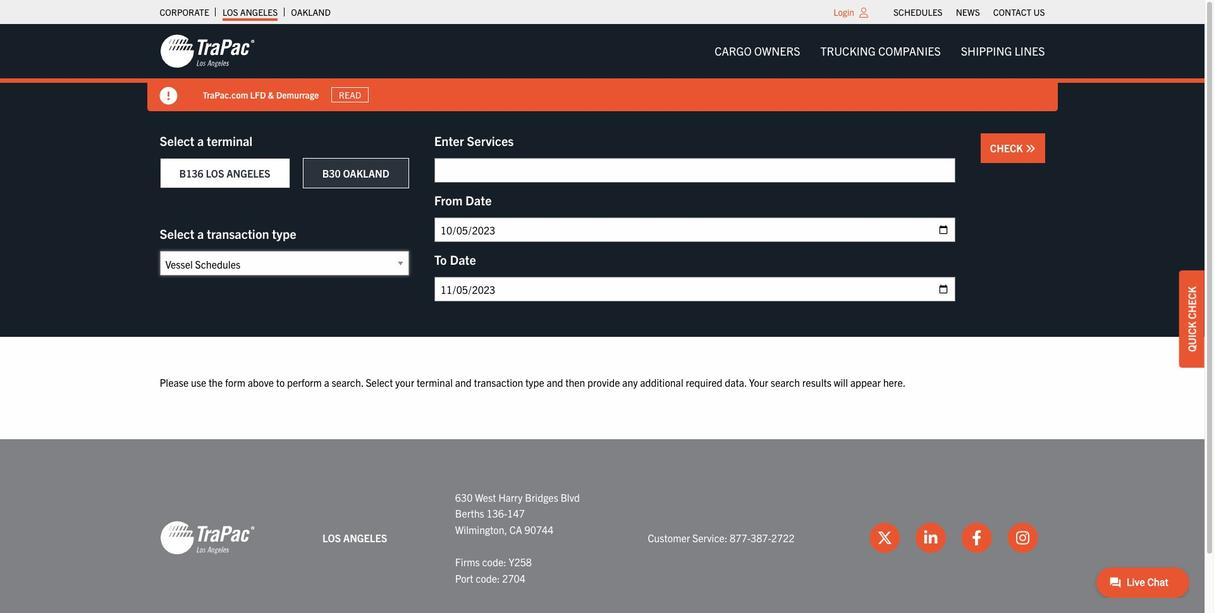Task type: describe. For each thing, give the bounding box(es) containing it.
form
[[225, 376, 245, 389]]

los angeles image for footer at the bottom of the page containing 630 west harry bridges blvd
[[160, 521, 255, 556]]

cargo
[[715, 44, 752, 58]]

los angeles inside footer
[[323, 532, 387, 544]]

will
[[834, 376, 848, 389]]

trucking companies link
[[811, 38, 951, 64]]

menu bar inside banner
[[705, 38, 1055, 64]]

630 west harry bridges blvd berths 136-147 wilmington, ca 90744
[[455, 491, 580, 536]]

search.
[[332, 376, 363, 389]]

demurrage
[[276, 89, 319, 100]]

blvd
[[561, 491, 580, 504]]

shipping lines link
[[951, 38, 1055, 64]]

enter
[[434, 133, 464, 149]]

the
[[209, 376, 223, 389]]

solid image inside check button
[[1026, 144, 1036, 154]]

0 vertical spatial los angeles
[[223, 6, 278, 18]]

2 and from the left
[[547, 376, 563, 389]]

trucking companies
[[821, 44, 941, 58]]

schedules
[[894, 6, 943, 18]]

light image
[[860, 8, 868, 18]]

630
[[455, 491, 473, 504]]

please
[[160, 376, 189, 389]]

contact
[[993, 6, 1032, 18]]

additional
[[640, 376, 684, 389]]

1 horizontal spatial type
[[525, 376, 544, 389]]

to date
[[434, 252, 476, 268]]

check inside button
[[990, 142, 1026, 154]]

136-
[[487, 507, 507, 520]]

corporate
[[160, 6, 209, 18]]

port
[[455, 572, 473, 585]]

Enter Services text field
[[434, 158, 956, 183]]

y258
[[509, 556, 532, 569]]

check inside "link"
[[1186, 287, 1198, 319]]

services
[[467, 133, 514, 149]]

1 horizontal spatial oakland
[[343, 167, 389, 180]]

a for terminal
[[197, 133, 204, 149]]

0 vertical spatial code:
[[482, 556, 506, 569]]

trucking
[[821, 44, 876, 58]]

then
[[566, 376, 585, 389]]

shipping
[[961, 44, 1012, 58]]

lfd
[[250, 89, 266, 100]]

select for select a terminal
[[160, 133, 194, 149]]

west
[[475, 491, 496, 504]]

news link
[[956, 3, 980, 21]]

required
[[686, 376, 723, 389]]

to
[[434, 252, 447, 268]]

schedules link
[[894, 3, 943, 21]]

footer containing 630 west harry bridges blvd
[[0, 439, 1205, 613]]

date for to date
[[450, 252, 476, 268]]

harry
[[498, 491, 523, 504]]

quick check
[[1186, 287, 1198, 352]]

menu bar containing schedules
[[887, 3, 1052, 21]]

contact us link
[[993, 3, 1045, 21]]

90744
[[525, 524, 554, 536]]

select a terminal
[[160, 133, 253, 149]]

cargo owners
[[715, 44, 800, 58]]

1 horizontal spatial transaction
[[474, 376, 523, 389]]

oakland link
[[291, 3, 331, 21]]

0 vertical spatial type
[[272, 226, 296, 242]]

From Date date field
[[434, 218, 956, 242]]

b136
[[179, 167, 203, 180]]

us
[[1034, 6, 1045, 18]]

select a transaction type
[[160, 226, 296, 242]]

to
[[276, 376, 285, 389]]

firms
[[455, 556, 480, 569]]

above
[[248, 376, 274, 389]]

select for select a transaction type
[[160, 226, 194, 242]]

1 and from the left
[[455, 376, 472, 389]]

perform
[[287, 376, 322, 389]]

los angeles image for banner containing cargo owners
[[160, 34, 255, 69]]

2 vertical spatial a
[[324, 376, 329, 389]]

provide
[[588, 376, 620, 389]]

ca
[[510, 524, 522, 536]]

login link
[[834, 6, 854, 18]]

read link
[[332, 87, 369, 103]]



Task type: locate. For each thing, give the bounding box(es) containing it.
0 vertical spatial los angeles image
[[160, 34, 255, 69]]

1 vertical spatial a
[[197, 226, 204, 242]]

1 horizontal spatial terminal
[[417, 376, 453, 389]]

menu bar down light icon
[[705, 38, 1055, 64]]

2 los angeles image from the top
[[160, 521, 255, 556]]

code: right port at the left bottom
[[476, 572, 500, 585]]

service:
[[693, 532, 728, 544]]

select
[[160, 133, 194, 149], [160, 226, 194, 242], [366, 376, 393, 389]]

date
[[466, 192, 492, 208], [450, 252, 476, 268]]

and
[[455, 376, 472, 389], [547, 376, 563, 389]]

terminal up b136 los angeles
[[207, 133, 253, 149]]

bridges
[[525, 491, 558, 504]]

a up b136
[[197, 133, 204, 149]]

los angeles image
[[160, 34, 255, 69], [160, 521, 255, 556]]

1 vertical spatial select
[[160, 226, 194, 242]]

select left the your
[[366, 376, 393, 389]]

0 vertical spatial los
[[223, 6, 238, 18]]

and left then
[[547, 376, 563, 389]]

oakland
[[291, 6, 331, 18], [343, 167, 389, 180]]

customer
[[648, 532, 690, 544]]

trapac.com
[[203, 89, 248, 100]]

0 vertical spatial angeles
[[240, 6, 278, 18]]

1 vertical spatial los angeles
[[323, 532, 387, 544]]

oakland right b30
[[343, 167, 389, 180]]

los angeles image inside banner
[[160, 34, 255, 69]]

0 vertical spatial oakland
[[291, 6, 331, 18]]

0 vertical spatial check
[[990, 142, 1026, 154]]

select up b136
[[160, 133, 194, 149]]

search
[[771, 376, 800, 389]]

2704
[[502, 572, 526, 585]]

a left search.
[[324, 376, 329, 389]]

check
[[990, 142, 1026, 154], [1186, 287, 1198, 319]]

2 vertical spatial angeles
[[343, 532, 387, 544]]

angeles
[[240, 6, 278, 18], [227, 167, 270, 180], [343, 532, 387, 544]]

los inside footer
[[323, 532, 341, 544]]

0 horizontal spatial oakland
[[291, 6, 331, 18]]

1 vertical spatial check
[[1186, 287, 1198, 319]]

1 horizontal spatial los angeles
[[323, 532, 387, 544]]

1 los angeles image from the top
[[160, 34, 255, 69]]

2 vertical spatial select
[[366, 376, 393, 389]]

2722
[[771, 532, 795, 544]]

check button
[[981, 133, 1045, 163]]

2 vertical spatial los
[[323, 532, 341, 544]]

owners
[[754, 44, 800, 58]]

wilmington,
[[455, 524, 507, 536]]

1 vertical spatial date
[[450, 252, 476, 268]]

los
[[223, 6, 238, 18], [206, 167, 224, 180], [323, 532, 341, 544]]

0 horizontal spatial type
[[272, 226, 296, 242]]

berths
[[455, 507, 484, 520]]

b30 oakland
[[322, 167, 389, 180]]

from
[[434, 192, 463, 208]]

1 horizontal spatial and
[[547, 376, 563, 389]]

b30
[[322, 167, 341, 180]]

news
[[956, 6, 980, 18]]

here.
[[883, 376, 906, 389]]

contact us
[[993, 6, 1045, 18]]

1 vertical spatial transaction
[[474, 376, 523, 389]]

a down b136
[[197, 226, 204, 242]]

your
[[749, 376, 768, 389]]

0 horizontal spatial solid image
[[160, 87, 177, 105]]

please use the form above to perform a search. select your terminal and transaction type and then provide any additional required data. your search results will appear here.
[[160, 376, 906, 389]]

0 horizontal spatial los angeles
[[223, 6, 278, 18]]

lines
[[1015, 44, 1045, 58]]

shipping lines
[[961, 44, 1045, 58]]

a for transaction
[[197, 226, 204, 242]]

los angeles
[[223, 6, 278, 18], [323, 532, 387, 544]]

trapac.com lfd & demurrage
[[203, 89, 319, 100]]

read
[[339, 89, 361, 101]]

transaction
[[207, 226, 269, 242], [474, 376, 523, 389]]

customer service: 877-387-2722
[[648, 532, 795, 544]]

terminal
[[207, 133, 253, 149], [417, 376, 453, 389]]

select down b136
[[160, 226, 194, 242]]

code: up 2704
[[482, 556, 506, 569]]

corporate link
[[160, 3, 209, 21]]

login
[[834, 6, 854, 18]]

0 horizontal spatial and
[[455, 376, 472, 389]]

1 vertical spatial los
[[206, 167, 224, 180]]

0 vertical spatial menu bar
[[887, 3, 1052, 21]]

banner containing cargo owners
[[0, 24, 1214, 111]]

date for from date
[[466, 192, 492, 208]]

your
[[395, 376, 414, 389]]

firms code:  y258 port code:  2704
[[455, 556, 532, 585]]

0 vertical spatial solid image
[[160, 87, 177, 105]]

solid image inside banner
[[160, 87, 177, 105]]

To Date date field
[[434, 277, 956, 302]]

results
[[802, 376, 832, 389]]

companies
[[878, 44, 941, 58]]

1 vertical spatial menu bar
[[705, 38, 1055, 64]]

0 vertical spatial select
[[160, 133, 194, 149]]

from date
[[434, 192, 492, 208]]

1 vertical spatial los angeles image
[[160, 521, 255, 556]]

1 vertical spatial solid image
[[1026, 144, 1036, 154]]

any
[[622, 376, 638, 389]]

enter services
[[434, 133, 514, 149]]

0 vertical spatial terminal
[[207, 133, 253, 149]]

b136 los angeles
[[179, 167, 270, 180]]

data.
[[725, 376, 747, 389]]

0 horizontal spatial transaction
[[207, 226, 269, 242]]

1 vertical spatial code:
[[476, 572, 500, 585]]

appear
[[850, 376, 881, 389]]

1 vertical spatial angeles
[[227, 167, 270, 180]]

oakland right los angeles link
[[291, 6, 331, 18]]

147
[[507, 507, 525, 520]]

1 horizontal spatial check
[[1186, 287, 1198, 319]]

877-
[[730, 532, 751, 544]]

387-
[[751, 532, 771, 544]]

banner
[[0, 24, 1214, 111]]

1 vertical spatial type
[[525, 376, 544, 389]]

0 vertical spatial date
[[466, 192, 492, 208]]

&
[[268, 89, 274, 100]]

1 vertical spatial oakland
[[343, 167, 389, 180]]

0 horizontal spatial check
[[990, 142, 1026, 154]]

cargo owners link
[[705, 38, 811, 64]]

solid image
[[160, 87, 177, 105], [1026, 144, 1036, 154]]

quick check link
[[1180, 271, 1205, 368]]

0 vertical spatial a
[[197, 133, 204, 149]]

code:
[[482, 556, 506, 569], [476, 572, 500, 585]]

0 vertical spatial transaction
[[207, 226, 269, 242]]

menu bar up shipping
[[887, 3, 1052, 21]]

use
[[191, 376, 206, 389]]

menu bar containing cargo owners
[[705, 38, 1055, 64]]

footer
[[0, 439, 1205, 613]]

terminal right the your
[[417, 376, 453, 389]]

date right "from"
[[466, 192, 492, 208]]

1 horizontal spatial solid image
[[1026, 144, 1036, 154]]

angeles inside footer
[[343, 532, 387, 544]]

menu bar
[[887, 3, 1052, 21], [705, 38, 1055, 64]]

date right the to on the top left
[[450, 252, 476, 268]]

los angeles image inside footer
[[160, 521, 255, 556]]

1 vertical spatial terminal
[[417, 376, 453, 389]]

0 horizontal spatial terminal
[[207, 133, 253, 149]]

los angeles link
[[223, 3, 278, 21]]

a
[[197, 133, 204, 149], [197, 226, 204, 242], [324, 376, 329, 389]]

quick
[[1186, 322, 1198, 352]]

and right the your
[[455, 376, 472, 389]]



Task type: vqa. For each thing, say whether or not it's contained in the screenshot.
data.
yes



